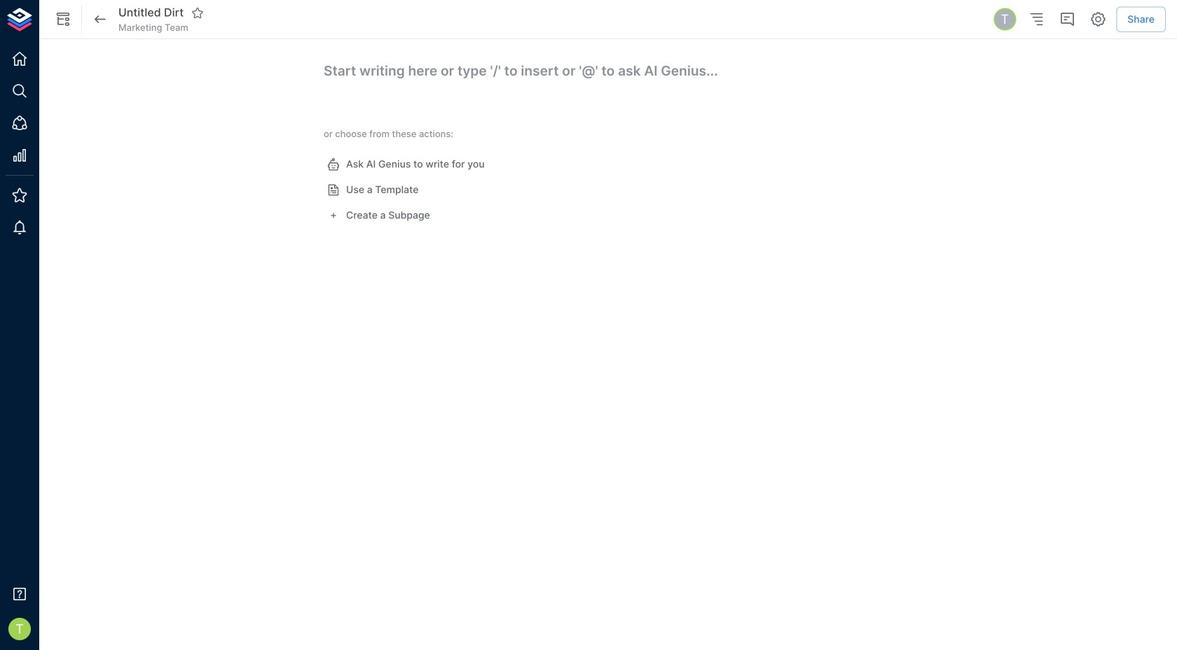 Task type: vqa. For each thing, say whether or not it's contained in the screenshot.
Remove Favorite Icon
no



Task type: locate. For each thing, give the bounding box(es) containing it.
table of contents image
[[1028, 11, 1045, 28]]

settings image
[[1090, 11, 1106, 28]]

go back image
[[92, 11, 109, 28]]



Task type: describe. For each thing, give the bounding box(es) containing it.
comments image
[[1059, 11, 1076, 28]]

show wiki image
[[55, 11, 71, 28]]

favorite image
[[191, 7, 204, 19]]



